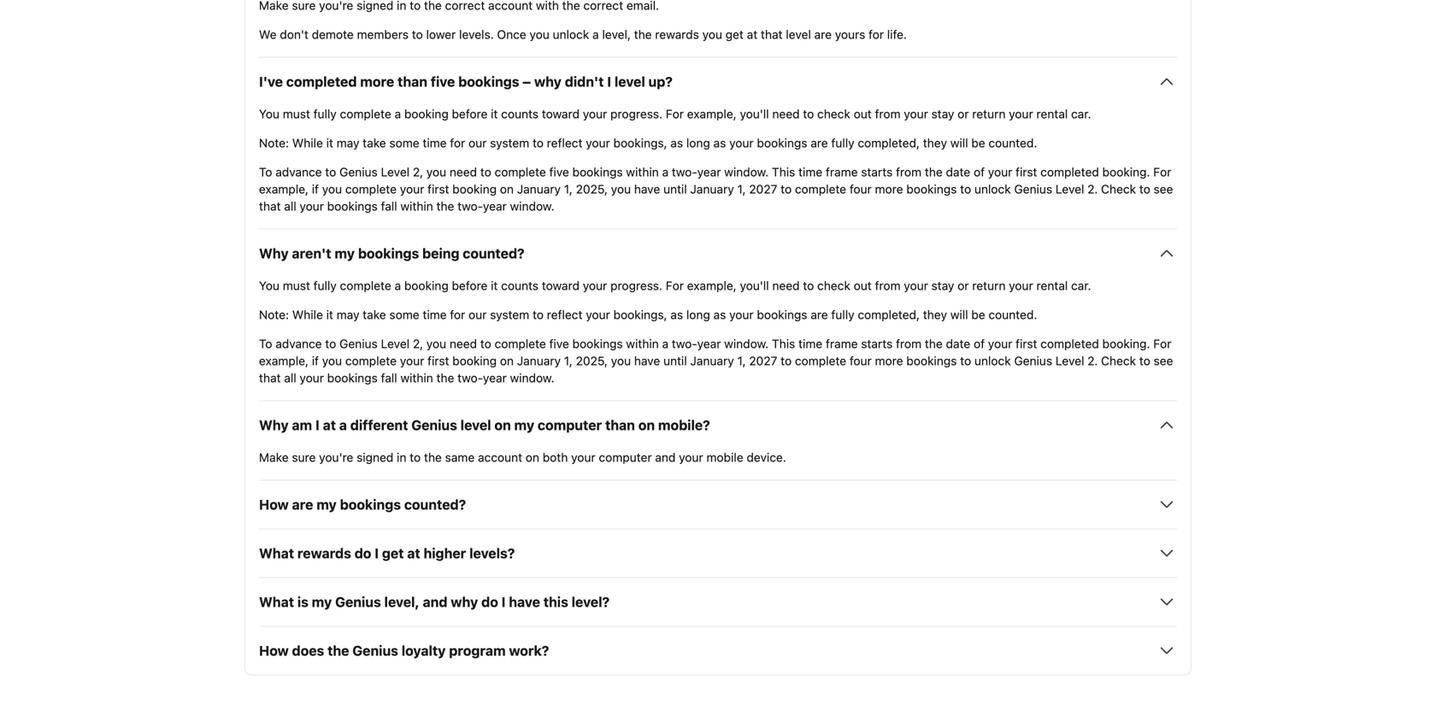 Task type: vqa. For each thing, say whether or not it's contained in the screenshot.
reflect
yes



Task type: describe. For each thing, give the bounding box(es) containing it.
if for aren't
[[312, 354, 319, 368]]

what is my genius level, and why do i have this level?
[[259, 594, 610, 610]]

members
[[357, 27, 409, 41]]

some for bookings
[[389, 308, 419, 322]]

must for completed
[[283, 107, 310, 121]]

out for i've completed more than five bookings – why didn't i level up?
[[854, 107, 872, 121]]

in
[[397, 450, 406, 464]]

work?
[[509, 643, 549, 659]]

i down how are my bookings counted?
[[375, 545, 379, 561]]

counts for bookings
[[501, 107, 539, 121]]

long for i've completed more than five bookings – why didn't i level up?
[[686, 136, 710, 150]]

counts for counted?
[[501, 279, 539, 293]]

check for why aren't my bookings being counted?
[[817, 279, 850, 293]]

completed for why aren't my bookings being counted?
[[1041, 337, 1099, 351]]

for for i've completed more than five bookings – why didn't i level up?
[[450, 136, 465, 150]]

how for how does the genius loyalty program work?
[[259, 643, 289, 659]]

1 vertical spatial counted?
[[404, 497, 466, 513]]

do inside dropdown button
[[481, 594, 498, 610]]

see for why aren't my bookings being counted?
[[1154, 354, 1173, 368]]

this for i've completed more than five bookings – why didn't i level up?
[[772, 165, 795, 179]]

what is my genius level, and why do i have this level? button
[[259, 592, 1177, 612]]

2025, for counted?
[[576, 354, 608, 368]]

date for i've completed more than five bookings – why didn't i level up?
[[946, 165, 970, 179]]

different
[[350, 417, 408, 433]]

levels?
[[469, 545, 515, 561]]

i right am
[[315, 417, 320, 433]]

i've completed more than five bookings – why didn't i level up?
[[259, 73, 673, 90]]

levels.
[[459, 27, 494, 41]]

lower
[[426, 27, 456, 41]]

toward for counted?
[[542, 279, 580, 293]]

and inside dropdown button
[[423, 594, 447, 610]]

2 vertical spatial at
[[407, 545, 420, 561]]

to for i've completed more than five bookings – why didn't i level up?
[[259, 165, 272, 179]]

example, up the aren't
[[259, 182, 309, 196]]

before for counted?
[[452, 279, 488, 293]]

my for level,
[[312, 594, 332, 610]]

mobile
[[706, 450, 743, 464]]

or for why aren't my bookings being counted?
[[958, 279, 969, 293]]

aren't
[[292, 245, 331, 261]]

how does the genius loyalty program work? button
[[259, 641, 1177, 661]]

i right 'didn't' in the left top of the page
[[607, 73, 611, 90]]

being
[[422, 245, 459, 261]]

rental for i've completed more than five bookings – why didn't i level up?
[[1036, 107, 1068, 121]]

2, for than
[[413, 165, 423, 179]]

1 horizontal spatial and
[[655, 450, 676, 464]]

some for than
[[389, 136, 419, 150]]

loyalty
[[402, 643, 446, 659]]

i've
[[259, 73, 283, 90]]

see for i've completed more than five bookings – why didn't i level up?
[[1154, 182, 1173, 196]]

sure
[[292, 450, 316, 464]]

booking up why am i at a different genius level on my computer than on mobile?
[[452, 354, 497, 368]]

will for why aren't my bookings being counted?
[[950, 308, 968, 322]]

up?
[[648, 73, 673, 90]]

signed
[[357, 450, 394, 464]]

my for being
[[335, 245, 355, 261]]

2027 for i've completed more than five bookings – why didn't i level up?
[[749, 182, 777, 196]]

what rewards do i get at higher levels?
[[259, 545, 515, 561]]

this
[[543, 594, 568, 610]]

frame for i've completed more than five bookings – why didn't i level up?
[[826, 165, 858, 179]]

all for aren't
[[284, 371, 296, 385]]

rental for why aren't my bookings being counted?
[[1036, 279, 1068, 293]]

frame for why aren't my bookings being counted?
[[826, 337, 858, 351]]

check for i've completed more than five bookings – why didn't i level up?
[[1101, 182, 1136, 196]]

you must fully complete a booking before it counts toward your progress. for example, you'll need to check out from your stay or return your rental car. for i've completed more than five bookings – why didn't i level up?
[[259, 107, 1091, 121]]

didn't
[[565, 73, 604, 90]]

how does the genius loyalty program work?
[[259, 643, 549, 659]]

1 vertical spatial computer
[[599, 450, 652, 464]]

0 vertical spatial level,
[[602, 27, 631, 41]]

what for what is my genius level, and why do i have this level?
[[259, 594, 294, 610]]

we
[[259, 27, 277, 41]]

of for why aren't my bookings being counted?
[[974, 337, 985, 351]]

completed, for why aren't my bookings being counted?
[[858, 308, 920, 322]]

–
[[523, 73, 531, 90]]

four for i've completed more than five bookings – why didn't i level up?
[[850, 182, 872, 196]]

why aren't my bookings being counted?
[[259, 245, 525, 261]]

mobile?
[[658, 417, 710, 433]]

0 vertical spatial level
[[786, 27, 811, 41]]

why aren't my bookings being counted? button
[[259, 243, 1177, 264]]

you're
[[319, 450, 353, 464]]

you'll for why aren't my bookings being counted?
[[740, 279, 769, 293]]

0 horizontal spatial level
[[461, 417, 491, 433]]

completed inside dropdown button
[[286, 73, 357, 90]]

date for why aren't my bookings being counted?
[[946, 337, 970, 351]]

am
[[292, 417, 312, 433]]

or for i've completed more than five bookings – why didn't i level up?
[[958, 107, 969, 121]]

fall for bookings
[[381, 371, 397, 385]]

same
[[445, 450, 475, 464]]

rewards inside dropdown button
[[297, 545, 351, 561]]

fall for than
[[381, 199, 397, 213]]

level?
[[572, 594, 610, 610]]

bookings inside how are my bookings counted? dropdown button
[[340, 497, 401, 513]]

make
[[259, 450, 289, 464]]

both
[[543, 450, 568, 464]]

example, down i've completed more than five bookings – why didn't i level up? dropdown button
[[687, 107, 737, 121]]

five inside dropdown button
[[431, 73, 455, 90]]

example, up am
[[259, 354, 309, 368]]

i've completed more than five bookings – why didn't i level up? button
[[259, 71, 1177, 92]]

life.
[[887, 27, 907, 41]]

2025, for bookings
[[576, 182, 608, 196]]

1 horizontal spatial than
[[605, 417, 635, 433]]

0 horizontal spatial at
[[323, 417, 336, 433]]

what rewards do i get at higher levels? button
[[259, 543, 1177, 564]]

bookings inside i've completed more than five bookings – why didn't i level up? dropdown button
[[458, 73, 519, 90]]

note: for why
[[259, 308, 289, 322]]

counted. for i've completed more than five bookings – why didn't i level up?
[[989, 136, 1037, 150]]

unlock for bookings
[[974, 182, 1011, 196]]

make sure you're signed in to the same account on both your computer and your mobile device.
[[259, 450, 786, 464]]

check for i've completed more than five bookings – why didn't i level up?
[[817, 107, 850, 121]]

of for i've completed more than five bookings – why didn't i level up?
[[974, 165, 985, 179]]

0 vertical spatial for
[[869, 27, 884, 41]]

have for why aren't my bookings being counted?
[[634, 354, 660, 368]]

demote
[[312, 27, 354, 41]]

more for counted?
[[875, 354, 903, 368]]

until for i've completed more than five bookings – why didn't i level up?
[[663, 182, 687, 196]]

0 vertical spatial that
[[761, 27, 783, 41]]

starts for why aren't my bookings being counted?
[[861, 337, 893, 351]]

is
[[297, 594, 309, 610]]

2027 for why aren't my bookings being counted?
[[749, 354, 777, 368]]

until for why aren't my bookings being counted?
[[663, 354, 687, 368]]

reflect for bookings
[[547, 136, 583, 150]]

need up 'being'
[[450, 165, 477, 179]]

how are my bookings counted?
[[259, 497, 466, 513]]

this for why aren't my bookings being counted?
[[772, 337, 795, 351]]

yours
[[835, 27, 865, 41]]

program
[[449, 643, 506, 659]]

stay for why aren't my bookings being counted?
[[931, 279, 954, 293]]



Task type: locate. For each thing, give the bounding box(es) containing it.
our for counted?
[[469, 308, 487, 322]]

what inside what rewards do i get at higher levels? dropdown button
[[259, 545, 294, 561]]

2 will from the top
[[950, 308, 968, 322]]

five for counted?
[[549, 337, 569, 351]]

how are my bookings counted? button
[[259, 494, 1177, 515]]

example, down why aren't my bookings being counted? dropdown button
[[687, 279, 737, 293]]

until
[[663, 182, 687, 196], [663, 354, 687, 368]]

1 vertical spatial to
[[259, 337, 272, 351]]

you'll
[[740, 107, 769, 121], [740, 279, 769, 293]]

1 starts from the top
[[861, 165, 893, 179]]

1 vertical spatial progress.
[[610, 279, 662, 293]]

1 vertical spatial at
[[323, 417, 336, 433]]

0 vertical spatial unlock
[[553, 27, 589, 41]]

more
[[360, 73, 394, 90], [875, 182, 903, 196], [875, 354, 903, 368]]

counted?
[[463, 245, 525, 261], [404, 497, 466, 513]]

does
[[292, 643, 324, 659]]

of
[[974, 165, 985, 179], [974, 337, 985, 351]]

have for i've completed more than five bookings – why didn't i level up?
[[634, 182, 660, 196]]

0 vertical spatial rental
[[1036, 107, 1068, 121]]

long down why aren't my bookings being counted? dropdown button
[[686, 308, 710, 322]]

need up why am i at a different genius level on my computer than on mobile?
[[450, 337, 477, 351]]

why left am
[[259, 417, 289, 433]]

1 booking. from the top
[[1102, 165, 1150, 179]]

2 horizontal spatial at
[[747, 27, 758, 41]]

2 this from the top
[[772, 337, 795, 351]]

to advance to genius level 2, you need to complete five bookings within a two-year window. this time frame starts from the date of your first completed booking. for example, if you complete your first booking on january 1, 2025, you have until january 1, 2027 to complete four more bookings to unlock genius level 2. check to see that all your bookings fall within the two-year window.
[[259, 165, 1173, 213], [259, 337, 1173, 385]]

2 reflect from the top
[[547, 308, 583, 322]]

0 vertical spatial do
[[355, 545, 371, 561]]

note:
[[259, 136, 289, 150], [259, 308, 289, 322]]

fall up why aren't my bookings being counted?
[[381, 199, 397, 213]]

my for counted?
[[316, 497, 337, 513]]

what inside what is my genius level, and why do i have this level? dropdown button
[[259, 594, 294, 610]]

our
[[469, 136, 487, 150], [469, 308, 487, 322]]

you must fully complete a booking before it counts toward your progress. for example, you'll need to check out from your stay or return your rental car. down the up?
[[259, 107, 1091, 121]]

2 bookings, from the top
[[613, 308, 667, 322]]

why for why am i at a different genius level on my computer than on mobile?
[[259, 417, 289, 433]]

you must fully complete a booking before it counts toward your progress. for example, you'll need to check out from your stay or return your rental car. for why aren't my bookings being counted?
[[259, 279, 1091, 293]]

take for my
[[363, 308, 386, 322]]

how down make
[[259, 497, 289, 513]]

1 some from the top
[[389, 136, 419, 150]]

1 2. from the top
[[1088, 182, 1098, 196]]

booking. for why aren't my bookings being counted?
[[1102, 337, 1150, 351]]

out for why aren't my bookings being counted?
[[854, 279, 872, 293]]

0 vertical spatial 2.
[[1088, 182, 1098, 196]]

0 vertical spatial check
[[1101, 182, 1136, 196]]

note: while it may take some time for our system to reflect your bookings, as long as your bookings are fully completed, they will be counted. for i've completed more than five bookings – why didn't i level up?
[[259, 136, 1037, 150]]

2 progress. from the top
[[610, 279, 662, 293]]

frame
[[826, 165, 858, 179], [826, 337, 858, 351]]

0 vertical spatial take
[[363, 136, 386, 150]]

1 completed, from the top
[[858, 136, 920, 150]]

bookings, for i've completed more than five bookings – why didn't i level up?
[[613, 136, 667, 150]]

1 fall from the top
[[381, 199, 397, 213]]

2 you from the top
[[259, 279, 280, 293]]

1 toward from the top
[[542, 107, 580, 121]]

level,
[[602, 27, 631, 41], [384, 594, 419, 610]]

booking down "i've completed more than five bookings – why didn't i level up?"
[[404, 107, 449, 121]]

1 to from the top
[[259, 165, 272, 179]]

fall
[[381, 199, 397, 213], [381, 371, 397, 385]]

2 vertical spatial that
[[259, 371, 281, 385]]

toward
[[542, 107, 580, 121], [542, 279, 580, 293]]

1 vertical spatial if
[[312, 354, 319, 368]]

advance
[[275, 165, 322, 179], [275, 337, 322, 351]]

get up i've completed more than five bookings – why didn't i level up? dropdown button
[[726, 27, 744, 41]]

i inside dropdown button
[[502, 594, 506, 610]]

0 horizontal spatial rewards
[[297, 545, 351, 561]]

1 vertical spatial all
[[284, 371, 296, 385]]

1 vertical spatial you must fully complete a booking before it counts toward your progress. for example, you'll need to check out from your stay or return your rental car.
[[259, 279, 1091, 293]]

why am i at a different genius level on my computer than on mobile? button
[[259, 415, 1177, 435]]

1 vertical spatial booking.
[[1102, 337, 1150, 351]]

my right the aren't
[[335, 245, 355, 261]]

see
[[1154, 182, 1173, 196], [1154, 354, 1173, 368]]

0 vertical spatial what
[[259, 545, 294, 561]]

0 vertical spatial long
[[686, 136, 710, 150]]

reflect for counted?
[[547, 308, 583, 322]]

1 while from the top
[[292, 136, 323, 150]]

than down the lower
[[398, 73, 427, 90]]

1 until from the top
[[663, 182, 687, 196]]

all for completed
[[284, 199, 296, 213]]

booking up 'being'
[[452, 182, 497, 196]]

if up am
[[312, 354, 319, 368]]

higher
[[424, 545, 466, 561]]

2027 up why aren't my bookings being counted? dropdown button
[[749, 182, 777, 196]]

example,
[[687, 107, 737, 121], [259, 182, 309, 196], [687, 279, 737, 293], [259, 354, 309, 368]]

2 2. from the top
[[1088, 354, 1098, 368]]

2 why from the top
[[259, 417, 289, 433]]

2 vertical spatial completed
[[1041, 337, 1099, 351]]

0 vertical spatial five
[[431, 73, 455, 90]]

1 vertical spatial they
[[923, 308, 947, 322]]

1 2, from the top
[[413, 165, 423, 179]]

1 horizontal spatial rewards
[[655, 27, 699, 41]]

0 vertical spatial stay
[[931, 107, 954, 121]]

why up 'program'
[[451, 594, 478, 610]]

while
[[292, 136, 323, 150], [292, 308, 323, 322]]

check
[[1101, 182, 1136, 196], [1101, 354, 1136, 368]]

1 vertical spatial system
[[490, 308, 529, 322]]

1 vertical spatial why
[[451, 594, 478, 610]]

four
[[850, 182, 872, 196], [850, 354, 872, 368]]

2 completed, from the top
[[858, 308, 920, 322]]

1 vertical spatial 2027
[[749, 354, 777, 368]]

1 horizontal spatial do
[[481, 594, 498, 610]]

note: while it may take some time for our system to reflect your bookings, as long as your bookings are fully completed, they will be counted. for why aren't my bookings being counted?
[[259, 308, 1037, 322]]

get
[[726, 27, 744, 41], [382, 545, 404, 561]]

2 vertical spatial level
[[461, 417, 491, 433]]

genius inside dropdown button
[[335, 594, 381, 610]]

2 to advance to genius level 2, you need to complete five bookings within a two-year window. this time frame starts from the date of your first completed booking. for example, if you complete your first booking on january 1, 2025, you have until january 1, 2027 to complete four more bookings to unlock genius level 2. check to see that all your bookings fall within the two-year window. from the top
[[259, 337, 1173, 385]]

level, inside dropdown button
[[384, 594, 419, 610]]

2 2025, from the top
[[576, 354, 608, 368]]

january
[[517, 182, 561, 196], [690, 182, 734, 196], [517, 354, 561, 368], [690, 354, 734, 368]]

1 vertical spatial how
[[259, 643, 289, 659]]

system
[[490, 136, 529, 150], [490, 308, 529, 322]]

date
[[946, 165, 970, 179], [946, 337, 970, 351]]

you for why aren't my bookings being counted?
[[259, 279, 280, 293]]

1 will from the top
[[950, 136, 968, 150]]

0 vertical spatial counted?
[[463, 245, 525, 261]]

bookings inside why aren't my bookings being counted? dropdown button
[[358, 245, 419, 261]]

counted.
[[989, 136, 1037, 150], [989, 308, 1037, 322]]

1 counts from the top
[[501, 107, 539, 121]]

they for i've completed more than five bookings – why didn't i level up?
[[923, 136, 947, 150]]

why right –
[[534, 73, 562, 90]]

bookings,
[[613, 136, 667, 150], [613, 308, 667, 322]]

level left yours
[[786, 27, 811, 41]]

1 vertical spatial than
[[605, 417, 635, 433]]

2 counted. from the top
[[989, 308, 1037, 322]]

long
[[686, 136, 710, 150], [686, 308, 710, 322]]

0 vertical spatial four
[[850, 182, 872, 196]]

need down i've completed more than five bookings – why didn't i level up? dropdown button
[[772, 107, 800, 121]]

do inside dropdown button
[[355, 545, 371, 561]]

to advance to genius level 2, you need to complete five bookings within a two-year window. this time frame starts from the date of your first completed booking. for example, if you complete your first booking on january 1, 2025, you have until january 1, 2027 to complete four more bookings to unlock genius level 2. check to see that all your bookings fall within the two-year window. for i've completed more than five bookings – why didn't i level up?
[[259, 165, 1173, 213]]

2 if from the top
[[312, 354, 319, 368]]

2 vertical spatial five
[[549, 337, 569, 351]]

2 car. from the top
[[1071, 279, 1091, 293]]

my down you're
[[316, 497, 337, 513]]

level
[[381, 165, 410, 179], [1056, 182, 1084, 196], [381, 337, 410, 351], [1056, 354, 1084, 368]]

for down "i've completed more than five bookings – why didn't i level up?"
[[450, 136, 465, 150]]

long down i've completed more than five bookings – why didn't i level up? dropdown button
[[686, 136, 710, 150]]

my right is
[[312, 594, 332, 610]]

get inside dropdown button
[[382, 545, 404, 561]]

1 vertical spatial level
[[615, 73, 645, 90]]

1 progress. from the top
[[610, 107, 662, 121]]

why for why aren't my bookings being counted?
[[259, 245, 289, 261]]

1 vertical spatial until
[[663, 354, 687, 368]]

1 four from the top
[[850, 182, 872, 196]]

completed,
[[858, 136, 920, 150], [858, 308, 920, 322]]

2 what from the top
[[259, 594, 294, 610]]

2. for why aren't my bookings being counted?
[[1088, 354, 1098, 368]]

1 check from the top
[[1101, 182, 1136, 196]]

1 system from the top
[[490, 136, 529, 150]]

advance up am
[[275, 337, 322, 351]]

1 vertical spatial take
[[363, 308, 386, 322]]

once
[[497, 27, 526, 41]]

advance for aren't
[[275, 337, 322, 351]]

1 horizontal spatial get
[[726, 27, 744, 41]]

five
[[431, 73, 455, 90], [549, 165, 569, 179], [549, 337, 569, 351]]

1 vertical spatial before
[[452, 279, 488, 293]]

how left does
[[259, 643, 289, 659]]

return for why aren't my bookings being counted?
[[972, 279, 1006, 293]]

0 horizontal spatial do
[[355, 545, 371, 561]]

2 toward from the top
[[542, 279, 580, 293]]

1 you must fully complete a booking before it counts toward your progress. for example, you'll need to check out from your stay or return your rental car. from the top
[[259, 107, 1091, 121]]

bookings
[[458, 73, 519, 90], [757, 136, 807, 150], [572, 165, 623, 179], [906, 182, 957, 196], [327, 199, 378, 213], [358, 245, 419, 261], [757, 308, 807, 322], [572, 337, 623, 351], [906, 354, 957, 368], [327, 371, 378, 385], [340, 497, 401, 513]]

bookings, for why aren't my bookings being counted?
[[613, 308, 667, 322]]

computer right both
[[599, 450, 652, 464]]

1 out from the top
[[854, 107, 872, 121]]

counted. for why aren't my bookings being counted?
[[989, 308, 1037, 322]]

note: for i've
[[259, 136, 289, 150]]

2 booking. from the top
[[1102, 337, 1150, 351]]

that
[[761, 27, 783, 41], [259, 199, 281, 213], [259, 371, 281, 385]]

2, for bookings
[[413, 337, 423, 351]]

at left higher
[[407, 545, 420, 561]]

0 vertical spatial computer
[[538, 417, 602, 433]]

1 vertical spatial that
[[259, 199, 281, 213]]

0 vertical spatial our
[[469, 136, 487, 150]]

1 return from the top
[[972, 107, 1006, 121]]

starts
[[861, 165, 893, 179], [861, 337, 893, 351]]

0 vertical spatial if
[[312, 182, 319, 196]]

you'll down i've completed more than five bookings – why didn't i level up? dropdown button
[[740, 107, 769, 121]]

get left higher
[[382, 545, 404, 561]]

take for more
[[363, 136, 386, 150]]

1 what from the top
[[259, 545, 294, 561]]

counted? right 'being'
[[463, 245, 525, 261]]

2 to from the top
[[259, 337, 272, 351]]

1 counted. from the top
[[989, 136, 1037, 150]]

unlock
[[553, 27, 589, 41], [974, 182, 1011, 196], [974, 354, 1011, 368]]

1 you from the top
[[259, 107, 280, 121]]

2 date from the top
[[946, 337, 970, 351]]

must down the aren't
[[283, 279, 310, 293]]

you
[[259, 107, 280, 121], [259, 279, 280, 293]]

may
[[337, 136, 359, 150], [337, 308, 359, 322]]

0 vertical spatial progress.
[[610, 107, 662, 121]]

1 note: while it may take some time for our system to reflect your bookings, as long as your bookings are fully completed, they will be counted. from the top
[[259, 136, 1037, 150]]

if up the aren't
[[312, 182, 319, 196]]

until up why aren't my bookings being counted? dropdown button
[[663, 182, 687, 196]]

until up mobile?
[[663, 354, 687, 368]]

1 vertical spatial you
[[259, 279, 280, 293]]

1 vertical spatial rental
[[1036, 279, 1068, 293]]

1 may from the top
[[337, 136, 359, 150]]

while for completed
[[292, 136, 323, 150]]

2. for i've completed more than five bookings – why didn't i level up?
[[1088, 182, 1098, 196]]

2 starts from the top
[[861, 337, 893, 351]]

1 bookings, from the top
[[613, 136, 667, 150]]

system for counted?
[[490, 308, 529, 322]]

0 vertical spatial will
[[950, 136, 968, 150]]

before for bookings
[[452, 107, 488, 121]]

2 system from the top
[[490, 308, 529, 322]]

1 all from the top
[[284, 199, 296, 213]]

stay
[[931, 107, 954, 121], [931, 279, 954, 293]]

for left life.
[[869, 27, 884, 41]]

level, up 'didn't' in the left top of the page
[[602, 27, 631, 41]]

are inside dropdown button
[[292, 497, 313, 513]]

my inside dropdown button
[[312, 594, 332, 610]]

how
[[259, 497, 289, 513], [259, 643, 289, 659]]

progress. for i've completed more than five bookings – why didn't i level up?
[[610, 107, 662, 121]]

computer inside dropdown button
[[538, 417, 602, 433]]

to
[[259, 165, 272, 179], [259, 337, 272, 351]]

1 car. from the top
[[1071, 107, 1091, 121]]

2 2, from the top
[[413, 337, 423, 351]]

2 horizontal spatial level
[[786, 27, 811, 41]]

level up same
[[461, 417, 491, 433]]

what for what rewards do i get at higher levels?
[[259, 545, 294, 561]]

2 frame from the top
[[826, 337, 858, 351]]

1 before from the top
[[452, 107, 488, 121]]

1 reflect from the top
[[547, 136, 583, 150]]

fully
[[313, 107, 337, 121], [831, 136, 855, 150], [313, 279, 337, 293], [831, 308, 855, 322]]

stay for i've completed more than five bookings – why didn't i level up?
[[931, 107, 954, 121]]

2 out from the top
[[854, 279, 872, 293]]

have inside dropdown button
[[509, 594, 540, 610]]

why am i at a different genius level on my computer than on mobile?
[[259, 417, 710, 433]]

counted? up higher
[[404, 497, 466, 513]]

2 take from the top
[[363, 308, 386, 322]]

0 vertical spatial to
[[259, 165, 272, 179]]

2 must from the top
[[283, 279, 310, 293]]

1 date from the top
[[946, 165, 970, 179]]

1 vertical spatial of
[[974, 337, 985, 351]]

1 vertical spatial note: while it may take some time for our system to reflect your bookings, as long as your bookings are fully completed, they will be counted.
[[259, 308, 1037, 322]]

1 vertical spatial will
[[950, 308, 968, 322]]

computer up both
[[538, 417, 602, 433]]

level, up how does the genius loyalty program work?
[[384, 594, 419, 610]]

2 be from the top
[[971, 308, 985, 322]]

1 vertical spatial to advance to genius level 2, you need to complete five bookings within a two-year window. this time frame starts from the date of your first completed booking. for example, if you complete your first booking on january 1, 2025, you have until january 1, 2027 to complete four more bookings to unlock genius level 2. check to see that all your bookings fall within the two-year window.
[[259, 337, 1173, 385]]

1 frame from the top
[[826, 165, 858, 179]]

2 return from the top
[[972, 279, 1006, 293]]

need
[[772, 107, 800, 121], [450, 165, 477, 179], [772, 279, 800, 293], [450, 337, 477, 351]]

1 horizontal spatial why
[[534, 73, 562, 90]]

you for i've completed more than five bookings – why didn't i level up?
[[259, 107, 280, 121]]

2 check from the top
[[817, 279, 850, 293]]

1 vertical spatial 2025,
[[576, 354, 608, 368]]

1 you'll from the top
[[740, 107, 769, 121]]

2 before from the top
[[452, 279, 488, 293]]

may for more
[[337, 136, 359, 150]]

2.
[[1088, 182, 1098, 196], [1088, 354, 1098, 368]]

for for why aren't my bookings being counted?
[[450, 308, 465, 322]]

more inside dropdown button
[[360, 73, 394, 90]]

what
[[259, 545, 294, 561], [259, 594, 294, 610]]

1 vertical spatial 2.
[[1088, 354, 1098, 368]]

1 our from the top
[[469, 136, 487, 150]]

first
[[1016, 165, 1037, 179], [428, 182, 449, 196], [1016, 337, 1037, 351], [428, 354, 449, 368]]

2 vertical spatial for
[[450, 308, 465, 322]]

to advance to genius level 2, you need to complete five bookings within a two-year window. this time frame starts from the date of your first completed booking. for example, if you complete your first booking on january 1, 2025, you have until january 1, 2027 to complete four more bookings to unlock genius level 2. check to see that all your bookings fall within the two-year window. up why am i at a different genius level on my computer than on mobile? dropdown button
[[259, 337, 1173, 385]]

device.
[[747, 450, 786, 464]]

more for bookings
[[875, 182, 903, 196]]

you'll for i've completed more than five bookings – why didn't i level up?
[[740, 107, 769, 121]]

you must fully complete a booking before it counts toward your progress. for example, you'll need to check out from your stay or return your rental car. down why aren't my bookings being counted? dropdown button
[[259, 279, 1091, 293]]

0 vertical spatial of
[[974, 165, 985, 179]]

account
[[478, 450, 522, 464]]

0 vertical spatial may
[[337, 136, 359, 150]]

return
[[972, 107, 1006, 121], [972, 279, 1006, 293]]

1 vertical spatial or
[[958, 279, 969, 293]]

0 vertical spatial you must fully complete a booking before it counts toward your progress. for example, you'll need to check out from your stay or return your rental car.
[[259, 107, 1091, 121]]

1 vertical spatial may
[[337, 308, 359, 322]]

unlock for counted?
[[974, 354, 1011, 368]]

1 long from the top
[[686, 136, 710, 150]]

1 be from the top
[[971, 136, 985, 150]]

1 vertical spatial check
[[817, 279, 850, 293]]

rewards up the up?
[[655, 27, 699, 41]]

2025,
[[576, 182, 608, 196], [576, 354, 608, 368]]

1 2027 from the top
[[749, 182, 777, 196]]

2 stay from the top
[[931, 279, 954, 293]]

2,
[[413, 165, 423, 179], [413, 337, 423, 351]]

2 while from the top
[[292, 308, 323, 322]]

2 vertical spatial unlock
[[974, 354, 1011, 368]]

for
[[666, 107, 684, 121], [1153, 165, 1171, 179], [666, 279, 684, 293], [1153, 337, 1171, 351]]

progress. for why aren't my bookings being counted?
[[610, 279, 662, 293]]

booking down 'being'
[[404, 279, 449, 293]]

booking. for i've completed more than five bookings – why didn't i level up?
[[1102, 165, 1150, 179]]

1 vertical spatial check
[[1101, 354, 1136, 368]]

2 fall from the top
[[381, 371, 397, 385]]

window.
[[724, 165, 769, 179], [510, 199, 554, 213], [724, 337, 769, 351], [510, 371, 554, 385]]

0 vertical spatial out
[[854, 107, 872, 121]]

must
[[283, 107, 310, 121], [283, 279, 310, 293]]

0 horizontal spatial why
[[451, 594, 478, 610]]

1 if from the top
[[312, 182, 319, 196]]

counts
[[501, 107, 539, 121], [501, 279, 539, 293]]

and
[[655, 450, 676, 464], [423, 594, 447, 610]]

return for i've completed more than five bookings – why didn't i level up?
[[972, 107, 1006, 121]]

car. for i've completed more than five bookings – why didn't i level up?
[[1071, 107, 1091, 121]]

2 four from the top
[[850, 354, 872, 368]]

2 check from the top
[[1101, 354, 1136, 368]]

0 vertical spatial or
[[958, 107, 969, 121]]

2 counts from the top
[[501, 279, 539, 293]]

1 must from the top
[[283, 107, 310, 121]]

check for why aren't my bookings being counted?
[[1101, 354, 1136, 368]]

do down levels?
[[481, 594, 498, 610]]

to advance to genius level 2, you need to complete five bookings within a two-year window. this time frame starts from the date of your first completed booking. for example, if you complete your first booking on january 1, 2025, you have until january 1, 2027 to complete four more bookings to unlock genius level 2. check to see that all your bookings fall within the two-year window. up why aren't my bookings being counted? dropdown button
[[259, 165, 1173, 213]]

before down 'being'
[[452, 279, 488, 293]]

2 you must fully complete a booking before it counts toward your progress. for example, you'll need to check out from your stay or return your rental car. from the top
[[259, 279, 1091, 293]]

if for completed
[[312, 182, 319, 196]]

this
[[772, 165, 795, 179], [772, 337, 795, 351]]

reflect
[[547, 136, 583, 150], [547, 308, 583, 322]]

completed
[[286, 73, 357, 90], [1041, 165, 1099, 179], [1041, 337, 1099, 351]]

to advance to genius level 2, you need to complete five bookings within a two-year window. this time frame starts from the date of your first completed booking. for example, if you complete your first booking on january 1, 2025, you have until january 1, 2027 to complete four more bookings to unlock genius level 2. check to see that all your bookings fall within the two-year window. for why aren't my bookings being counted?
[[259, 337, 1173, 385]]

i down levels?
[[502, 594, 506, 610]]

toward for bookings
[[542, 107, 580, 121]]

to for why aren't my bookings being counted?
[[259, 337, 272, 351]]

we don't demote members to lower levels. once you unlock a level, the rewards you get at that level are yours for life.
[[259, 27, 907, 41]]

the inside dropdown button
[[327, 643, 349, 659]]

1 advance from the top
[[275, 165, 322, 179]]

completed, for i've completed more than five bookings – why didn't i level up?
[[858, 136, 920, 150]]

1 note: from the top
[[259, 136, 289, 150]]

2027 up why am i at a different genius level on my computer than on mobile? dropdown button
[[749, 354, 777, 368]]

computer
[[538, 417, 602, 433], [599, 450, 652, 464]]

all up the aren't
[[284, 199, 296, 213]]

1 horizontal spatial level,
[[602, 27, 631, 41]]

the
[[634, 27, 652, 41], [925, 165, 943, 179], [436, 199, 454, 213], [925, 337, 943, 351], [436, 371, 454, 385], [424, 450, 442, 464], [327, 643, 349, 659]]

1 vertical spatial our
[[469, 308, 487, 322]]

at right am
[[323, 417, 336, 433]]

1 vertical spatial be
[[971, 308, 985, 322]]

long for why aren't my bookings being counted?
[[686, 308, 710, 322]]

2 until from the top
[[663, 354, 687, 368]]

need down why aren't my bookings being counted? dropdown button
[[772, 279, 800, 293]]

1 2025, from the top
[[576, 182, 608, 196]]

0 vertical spatial note:
[[259, 136, 289, 150]]

and down higher
[[423, 594, 447, 610]]

2 long from the top
[[686, 308, 710, 322]]

may for my
[[337, 308, 359, 322]]

1 take from the top
[[363, 136, 386, 150]]

1 vertical spatial completed,
[[858, 308, 920, 322]]

must for aren't
[[283, 279, 310, 293]]

0 vertical spatial why
[[534, 73, 562, 90]]

2 or from the top
[[958, 279, 969, 293]]

five for bookings
[[549, 165, 569, 179]]

2 you'll from the top
[[740, 279, 769, 293]]

1 vertical spatial out
[[854, 279, 872, 293]]

four for why aren't my bookings being counted?
[[850, 354, 872, 368]]

for down 'being'
[[450, 308, 465, 322]]

1 vertical spatial while
[[292, 308, 323, 322]]

to
[[412, 27, 423, 41], [803, 107, 814, 121], [533, 136, 544, 150], [325, 165, 336, 179], [480, 165, 491, 179], [781, 182, 792, 196], [960, 182, 971, 196], [1139, 182, 1150, 196], [803, 279, 814, 293], [533, 308, 544, 322], [325, 337, 336, 351], [480, 337, 491, 351], [781, 354, 792, 368], [960, 354, 971, 368], [1139, 354, 1150, 368], [410, 450, 421, 464]]

must down i've
[[283, 107, 310, 121]]

why
[[259, 245, 289, 261], [259, 417, 289, 433]]

2 all from the top
[[284, 371, 296, 385]]

don't
[[280, 27, 308, 41]]

booking.
[[1102, 165, 1150, 179], [1102, 337, 1150, 351]]

advance for completed
[[275, 165, 322, 179]]

time
[[423, 136, 447, 150], [798, 165, 823, 179], [423, 308, 447, 322], [798, 337, 823, 351]]

1 this from the top
[[772, 165, 795, 179]]

at up i've completed more than five bookings – why didn't i level up? dropdown button
[[747, 27, 758, 41]]

our for bookings
[[469, 136, 487, 150]]

why inside dropdown button
[[451, 594, 478, 610]]

1 or from the top
[[958, 107, 969, 121]]

1 vertical spatial 2,
[[413, 337, 423, 351]]

level left the up?
[[615, 73, 645, 90]]

at
[[747, 27, 758, 41], [323, 417, 336, 433], [407, 545, 420, 561]]

2 see from the top
[[1154, 354, 1173, 368]]

1 vertical spatial you'll
[[740, 279, 769, 293]]

1 they from the top
[[923, 136, 947, 150]]

that for why aren't my bookings being counted?
[[259, 371, 281, 385]]

and down mobile?
[[655, 450, 676, 464]]

out
[[854, 107, 872, 121], [854, 279, 872, 293]]

if
[[312, 182, 319, 196], [312, 354, 319, 368]]

2027
[[749, 182, 777, 196], [749, 354, 777, 368]]

1 stay from the top
[[931, 107, 954, 121]]

a inside dropdown button
[[339, 417, 347, 433]]

my up make sure you're signed in to the same account on both your computer and your mobile device.
[[514, 417, 534, 433]]

0 vertical spatial be
[[971, 136, 985, 150]]

fall up the "different"
[[381, 371, 397, 385]]

0 vertical spatial see
[[1154, 182, 1173, 196]]

a
[[592, 27, 599, 41], [395, 107, 401, 121], [662, 165, 669, 179], [395, 279, 401, 293], [662, 337, 669, 351], [339, 417, 347, 433]]

1 rental from the top
[[1036, 107, 1068, 121]]

check
[[817, 107, 850, 121], [817, 279, 850, 293]]

why inside dropdown button
[[534, 73, 562, 90]]

rewards up is
[[297, 545, 351, 561]]

0 vertical spatial at
[[747, 27, 758, 41]]

all up am
[[284, 371, 296, 385]]

completed for i've completed more than five bookings – why didn't i level up?
[[1041, 165, 1099, 179]]

why left the aren't
[[259, 245, 289, 261]]

starts for i've completed more than five bookings – why didn't i level up?
[[861, 165, 893, 179]]

2 note: from the top
[[259, 308, 289, 322]]

you'll down why aren't my bookings being counted? dropdown button
[[740, 279, 769, 293]]

2 some from the top
[[389, 308, 419, 322]]

0 vertical spatial than
[[398, 73, 427, 90]]

note: while it may take some time for our system to reflect your bookings, as long as your bookings are fully completed, they will be counted.
[[259, 136, 1037, 150], [259, 308, 1037, 322]]

do down how are my bookings counted?
[[355, 545, 371, 561]]

2 2027 from the top
[[749, 354, 777, 368]]

2 may from the top
[[337, 308, 359, 322]]

1 vertical spatial what
[[259, 594, 294, 610]]

you
[[530, 27, 549, 41], [702, 27, 722, 41], [426, 165, 446, 179], [322, 182, 342, 196], [611, 182, 631, 196], [426, 337, 446, 351], [322, 354, 342, 368], [611, 354, 631, 368]]

2 our from the top
[[469, 308, 487, 322]]

how for how are my bookings counted?
[[259, 497, 289, 513]]

will for i've completed more than five bookings – why didn't i level up?
[[950, 136, 968, 150]]

for
[[869, 27, 884, 41], [450, 136, 465, 150], [450, 308, 465, 322]]

system for bookings
[[490, 136, 529, 150]]

1 why from the top
[[259, 245, 289, 261]]

0 vertical spatial 2025,
[[576, 182, 608, 196]]

1 horizontal spatial level
[[615, 73, 645, 90]]

2 they from the top
[[923, 308, 947, 322]]

advance up the aren't
[[275, 165, 322, 179]]

be for why aren't my bookings being counted?
[[971, 308, 985, 322]]

0 vertical spatial check
[[817, 107, 850, 121]]

0 vertical spatial reflect
[[547, 136, 583, 150]]

1 vertical spatial this
[[772, 337, 795, 351]]

1 vertical spatial some
[[389, 308, 419, 322]]

will
[[950, 136, 968, 150], [950, 308, 968, 322]]

than left mobile?
[[605, 417, 635, 433]]

0 vertical spatial to advance to genius level 2, you need to complete five bookings within a two-year window. this time frame starts from the date of your first completed booking. for example, if you complete your first booking on january 1, 2025, you have until january 1, 2027 to complete four more bookings to unlock genius level 2. check to see that all your bookings fall within the two-year window.
[[259, 165, 1173, 213]]

0 vertical spatial all
[[284, 199, 296, 213]]

0 vertical spatial completed,
[[858, 136, 920, 150]]

0 horizontal spatial get
[[382, 545, 404, 561]]

1 vertical spatial note:
[[259, 308, 289, 322]]

my
[[335, 245, 355, 261], [514, 417, 534, 433], [316, 497, 337, 513], [312, 594, 332, 610]]

1 how from the top
[[259, 497, 289, 513]]

that for i've completed more than five bookings – why didn't i level up?
[[259, 199, 281, 213]]

are
[[814, 27, 832, 41], [811, 136, 828, 150], [811, 308, 828, 322], [292, 497, 313, 513]]

1 see from the top
[[1154, 182, 1173, 196]]

1 vertical spatial return
[[972, 279, 1006, 293]]

1 vertical spatial advance
[[275, 337, 322, 351]]

before down "i've completed more than five bookings – why didn't i level up?"
[[452, 107, 488, 121]]



